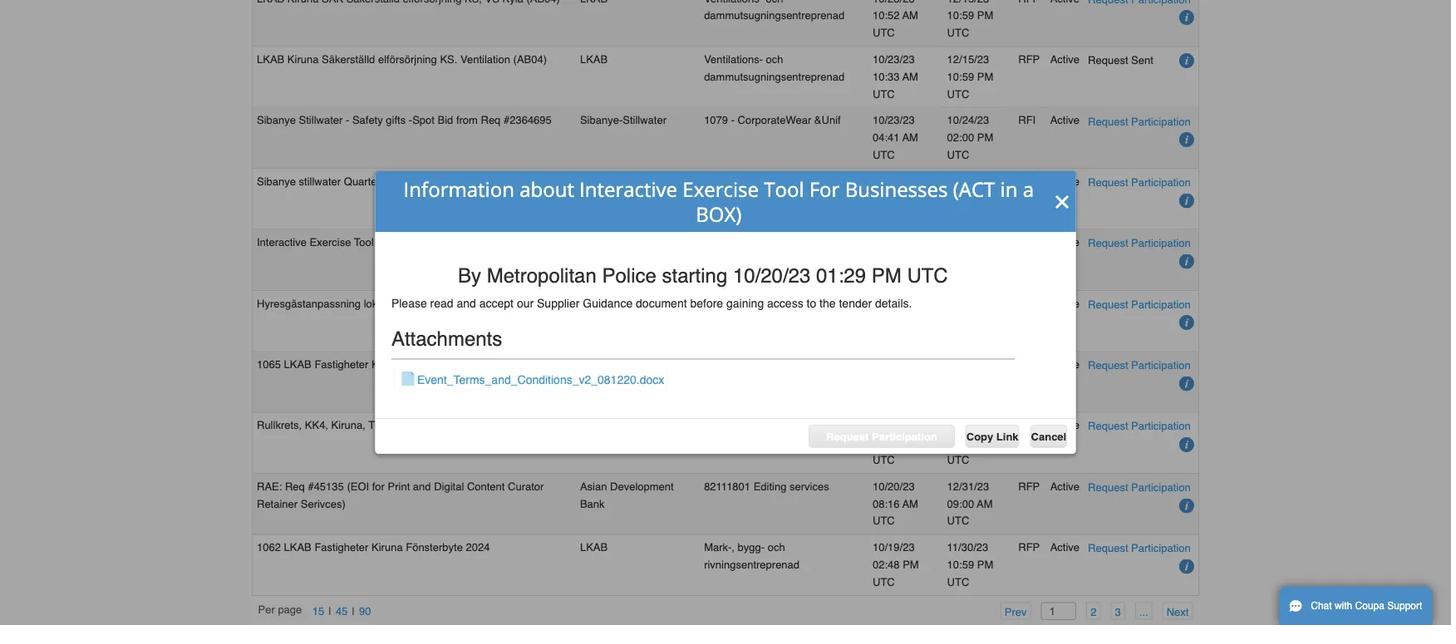 Task type: vqa. For each thing, say whether or not it's contained in the screenshot.
10/20/23 11:19 am utc
yes



Task type: locate. For each thing, give the bounding box(es) containing it.
utc inside 10/24/23 02:00 pm utc
[[947, 149, 970, 161]]

(act inside information about interactive exercise tool for businesses (act in a box)
[[953, 175, 995, 202]]

fastigheter up kiruna,
[[315, 358, 369, 371]]

lkab right the (ab04)
[[580, 53, 608, 66]]

utc inside 10/20/23 01:20 pm utc
[[873, 332, 895, 344]]

1065
[[257, 358, 281, 371]]

0 horizontal spatial box)
[[503, 236, 529, 249]]

1 horizontal spatial 2
[[1091, 606, 1097, 618]]

interactive inside information about interactive exercise tool for businesses (act in a box)
[[580, 175, 678, 202]]

10/23/23 up the 04:41
[[873, 114, 915, 127]]

kiruna for fönsterbyte
[[372, 541, 403, 554]]

0 vertical spatial a
[[1023, 175, 1034, 202]]

12/15/23 10:59 pm utc right 10/23/23 10:52 am utc
[[947, 0, 994, 39]]

pm inside 10/20/23 06:22 pm utc
[[903, 192, 919, 205]]

1 vertical spatial rfi
[[1019, 175, 1036, 188]]

attachments
[[391, 327, 502, 350]]

box) inside information about interactive exercise tool for businesses (act in a box)
[[696, 200, 742, 227]]

12/15/23
[[947, 0, 989, 5], [947, 53, 989, 66]]

rivningsentreprenad
[[704, 314, 800, 327], [704, 558, 800, 571]]

(act
[[953, 175, 995, 202], [454, 236, 479, 249]]

content
[[467, 480, 505, 493]]

1 vertical spatial businesses
[[396, 236, 451, 249]]

0 horizontal spatial |
[[329, 605, 331, 618]]

1 vertical spatial mark-
[[704, 541, 732, 554]]

(act down 10/24/23 02:00 pm utc on the right top
[[953, 175, 995, 202]]

am inside 10/20/23 08:16 am utc
[[903, 497, 919, 510]]

0 vertical spatial 11/30/23 10:59 pm utc
[[947, 358, 994, 405]]

document
[[636, 297, 687, 310]]

82111801
[[704, 480, 751, 493]]

12/15/23 for 10/23/23 10:33 am utc
[[947, 53, 989, 66]]

1 rfp from the top
[[1019, 53, 1040, 66]]

participation
[[1132, 115, 1191, 127], [1132, 176, 1191, 188], [1132, 237, 1191, 249], [1132, 298, 1191, 310], [1132, 359, 1191, 371], [1132, 420, 1191, 433], [872, 431, 938, 443], [1132, 481, 1191, 494], [1132, 542, 1191, 555]]

rfi right 10/31/23
[[1019, 175, 1036, 188]]

0 horizontal spatial 2
[[389, 297, 395, 310]]

0 vertical spatial bygg-
[[738, 297, 765, 310]]

0 vertical spatial rivningsentreprenad
[[704, 314, 800, 327]]

ventilations- for 10/23/23 10:52 am utc
[[704, 0, 763, 5]]

kiruna left relining
[[372, 358, 403, 371]]

1 11/30/23 10:59 pm utc from the top
[[947, 358, 994, 405]]

3 10/23/23 from the top
[[873, 114, 915, 127]]

am right "10:33" on the right top
[[903, 70, 919, 83]]

am for 08:29
[[903, 436, 919, 449]]

10/20/23 for 10/20/23 11:19 am utc
[[873, 358, 915, 371]]

and inside information about interactive exercise tool for businesses (act in a box) dialog
[[457, 297, 476, 310]]

asian
[[580, 480, 607, 493]]

0 horizontal spatial navigation
[[258, 602, 376, 621]]

box) down 3071
[[696, 200, 742, 227]]

10/19/23
[[873, 541, 915, 554]]

am inside 10/23/23 04:41 am utc
[[903, 131, 919, 144]]

sent
[[1132, 54, 1154, 66]]

fastigheter down serivces)
[[315, 541, 369, 554]]

pm inside 10/20/23 01:29 pm utc
[[903, 253, 919, 266]]

1 vertical spatial exercise
[[310, 236, 351, 249]]

in
[[1001, 175, 1018, 202], [482, 236, 491, 249]]

close image
[[1055, 194, 1071, 210]]

7 active from the top
[[1051, 419, 1080, 432]]

entreprenad
[[725, 358, 784, 371]]

08:29
[[873, 436, 900, 449]]

link
[[997, 431, 1019, 443]]

0 vertical spatial 2024
[[448, 358, 472, 371]]

a left close image
[[1023, 175, 1034, 202]]

req up retainer
[[285, 480, 305, 493]]

1 vertical spatial 11/30/23
[[947, 541, 989, 554]]

in down 'information'
[[482, 236, 491, 249]]

0 vertical spatial dammutsugningsentreprenad
[[704, 9, 845, 22]]

1 vertical spatial fastigheter
[[315, 541, 369, 554]]

90
[[359, 605, 371, 617]]

1 ventilations- from the top
[[704, 0, 763, 5]]

bygg- for 10/20/23 01:20 pm utc
[[738, 297, 765, 310]]

corporatewear
[[738, 114, 812, 127]]

am for 10:33
[[903, 70, 919, 83]]

rfp for 10/20/23 11:19 am utc
[[1019, 358, 1040, 371]]

1 mark- from the top
[[704, 297, 732, 310]]

and
[[457, 297, 476, 310], [413, 480, 431, 493]]

0 vertical spatial mark-
[[704, 297, 732, 310]]

0 horizontal spatial req
[[285, 480, 305, 493]]

1 vertical spatial kiruna
[[372, 358, 403, 371]]

0 vertical spatial 2
[[389, 297, 395, 310]]

a inside information about interactive exercise tool for businesses (act in a box)
[[1023, 175, 1034, 202]]

sibanye
[[257, 114, 296, 127], [257, 175, 296, 188]]

1 bygg- from the top
[[738, 297, 765, 310]]

mark-, bygg- och rivningsentreprenad down '82111801 editing services'
[[704, 541, 800, 571]]

0 vertical spatial in
[[1001, 175, 1018, 202]]

rivningsentreprenad down gaining
[[704, 314, 800, 327]]

our
[[517, 297, 534, 310]]

tool inside information about interactive exercise tool for businesses (act in a box)
[[764, 175, 804, 202]]

01:29 up the "details."
[[873, 253, 900, 266]]

1 horizontal spatial box)
[[696, 200, 742, 227]]

digital
[[434, 480, 464, 493]]

4 10:59 from the top
[[947, 558, 974, 571]]

bygg- left access
[[738, 297, 765, 310]]

stillwater left 3071
[[623, 175, 667, 188]]

box)
[[696, 200, 742, 227], [503, 236, 529, 249]]

active for 10/23/23 04:41 am utc
[[1051, 114, 1080, 127]]

10/24/23
[[947, 114, 989, 127]]

5 rfp from the top
[[1019, 541, 1040, 554]]

sibanye-stillwater
[[580, 114, 667, 127], [580, 175, 667, 188]]

1 navigation from the left
[[258, 602, 376, 621]]

tool
[[764, 175, 804, 202], [354, 236, 374, 249]]

2 mark- from the top
[[704, 541, 732, 554]]

participation inside information about interactive exercise tool for businesses (act in a box) dialog
[[872, 431, 938, 443]]

10/20/23 inside 10/20/23 08:16 am utc
[[873, 480, 915, 493]]

0 vertical spatial interactive
[[580, 175, 678, 202]]

request participation button for 10/20/23 11:19 am utc
[[1088, 357, 1191, 374]]

, down the 82111801
[[732, 541, 735, 554]]

2 ventilations- och dammutsugningsentreprenad from the top
[[704, 53, 845, 83]]

am inside 10/23/23 10:33 am utc
[[903, 70, 919, 83]]

ventilations- for 10/23/23 10:33 am utc
[[704, 53, 763, 66]]

rfi right the 10/24/23
[[1019, 114, 1036, 127]]

1 vertical spatial sibanye-stillwater
[[580, 175, 667, 188]]

mark- down the 82111801
[[704, 541, 732, 554]]

0 horizontal spatial in
[[482, 236, 491, 249]]

1 10/23/23 from the top
[[873, 0, 915, 5]]

1 horizontal spatial (act
[[953, 175, 995, 202]]

10/20/23 down 10/20/23 06:22 pm utc on the top
[[873, 236, 915, 249]]

10:59 up the 10/24/23
[[947, 70, 974, 83]]

2 rivningsentreprenad from the top
[[704, 558, 800, 571]]

0 horizontal spatial exercise
[[310, 236, 351, 249]]

sibanye-stillwater for 3071
[[580, 175, 667, 188]]

sibanye for sibanye stillwater quartely sale of steel
[[257, 175, 296, 188]]

1 vertical spatial for
[[377, 236, 393, 249]]

0 vertical spatial ventilations-
[[704, 0, 763, 5]]

2 12/15/23 from the top
[[947, 53, 989, 66]]

exercise down stillwater
[[310, 236, 351, 249]]

2 10/23/23 from the top
[[873, 53, 915, 66]]

mark-, bygg- och rivningsentreprenad for 02:48
[[704, 541, 800, 571]]

stillwater left "1079"
[[623, 114, 667, 127]]

1 vertical spatial (act
[[454, 236, 479, 249]]

for
[[372, 480, 385, 493]]

2 11/30/23 10:59 pm utc from the top
[[947, 541, 994, 588]]

1 horizontal spatial for
[[809, 175, 840, 202]]

10/20/23 up access
[[733, 264, 811, 287]]

2 12/15/23 10:59 pm utc from the top
[[947, 53, 994, 100]]

exercise
[[683, 175, 759, 202], [310, 236, 351, 249]]

1 vertical spatial a
[[494, 236, 500, 249]]

0 horizontal spatial and
[[413, 480, 431, 493]]

- right 3071
[[731, 175, 735, 188]]

information about interactive exercise tool for businesses (act in a box) dialog
[[375, 171, 1076, 454]]

10/20/23
[[873, 175, 915, 188], [873, 236, 915, 249], [733, 264, 811, 287], [873, 297, 915, 310], [873, 358, 915, 371], [873, 419, 915, 432], [873, 480, 915, 493]]

req right from
[[481, 114, 501, 127]]

8 active from the top
[[1051, 480, 1080, 493]]

am right the 04:41
[[903, 131, 919, 144]]

1 , from the top
[[732, 297, 735, 310]]

mark-, bygg- och rivningsentreprenad for 01:20
[[704, 297, 800, 327]]

2024
[[448, 358, 472, 371], [466, 541, 490, 554]]

0 vertical spatial box)
[[696, 200, 742, 227]]

0 vertical spatial ventilations- och dammutsugningsentreprenad
[[704, 0, 845, 22]]

1 vertical spatial sibanye
[[257, 175, 296, 188]]

2 rfi from the top
[[1019, 175, 1036, 188]]

interactive
[[580, 175, 678, 202], [257, 236, 307, 249]]

a
[[1023, 175, 1034, 202], [494, 236, 500, 249]]

kiruna left säkerställd on the left
[[288, 53, 319, 66]]

1 fastigheter from the top
[[315, 358, 369, 371]]

details.
[[875, 297, 912, 310]]

| right 15
[[329, 605, 331, 618]]

0 vertical spatial 12/15/23 10:59 pm utc
[[947, 0, 994, 39]]

1 mark-, bygg- och rivningsentreprenad from the top
[[704, 297, 800, 327]]

request participation for 10/20/23 01:20 pm utc
[[1088, 298, 1191, 310]]

ventilations- och dammutsugningsentreprenad for 10:52
[[704, 0, 845, 22]]

, right before
[[732, 297, 735, 310]]

1 10:59 from the top
[[947, 9, 974, 22]]

(act up by
[[454, 236, 479, 249]]

1 vertical spatial req
[[285, 480, 305, 493]]

navigation
[[258, 602, 376, 621], [991, 602, 1193, 621]]

elförsörjning
[[378, 53, 437, 66]]

am inside '10/20/23 08:29 am utc'
[[903, 436, 919, 449]]

fastigheter for 1062
[[315, 541, 369, 554]]

1 vertical spatial 11/30/23 10:59 pm utc
[[947, 541, 994, 588]]

10/20/23 inside '10/20/23 11:19 am utc'
[[873, 358, 915, 371]]

tool right 3071
[[764, 175, 804, 202]]

sibanye- right the about
[[580, 175, 623, 188]]

1 vertical spatial 2
[[1091, 606, 1097, 618]]

10/23/23 up "10:33" on the right top
[[873, 53, 915, 66]]

request for 10/20/23 01:20 pm utc
[[1088, 298, 1129, 310]]

dammutsugningsentreprenad
[[704, 9, 845, 22], [704, 70, 845, 83]]

11:19
[[873, 375, 899, 388]]

2024 down attachments
[[448, 358, 472, 371]]

request participation for 10/19/23 02:48 pm utc
[[1088, 542, 1191, 555]]

0 vertical spatial sibanye-
[[580, 114, 623, 127]]

pm
[[977, 9, 994, 22], [977, 70, 994, 83], [977, 131, 994, 144], [903, 192, 919, 205], [977, 192, 994, 205], [903, 253, 919, 266], [977, 253, 994, 266], [872, 264, 902, 287], [903, 314, 919, 327], [977, 375, 994, 388], [977, 436, 994, 449], [903, 558, 919, 571], [977, 558, 994, 571]]

2 dammutsugningsentreprenad from the top
[[704, 70, 845, 83]]

4 active from the top
[[1051, 236, 1080, 249]]

request for 10/20/23 08:29 am utc
[[1088, 420, 1129, 433]]

am inside '10/20/23 11:19 am utc'
[[902, 375, 918, 388]]

rivningsentreprenad down '82111801 editing services'
[[704, 558, 800, 571]]

lkab up event_terms_and_conditions_v2_081220.docx link on the bottom of page
[[580, 358, 608, 371]]

11/30/23 10:59 pm utc for pm
[[947, 541, 994, 588]]

45
[[336, 605, 348, 617]]

am right the 11:19
[[902, 375, 918, 388]]

04:00
[[947, 436, 974, 449]]

ventilation
[[461, 53, 510, 66]]

11/30/23 10:59 pm utc up 11/15/23
[[947, 358, 994, 405]]

interactive up hyresgästanpassning
[[257, 236, 307, 249]]

in right 10/31/23 05:29 pm utc
[[1001, 175, 1018, 202]]

tool down quartely
[[354, 236, 374, 249]]

0 vertical spatial (act
[[953, 175, 995, 202]]

1 horizontal spatial navigation
[[991, 602, 1193, 621]]

1 horizontal spatial in
[[1001, 175, 1018, 202]]

lkab
[[257, 53, 285, 66], [580, 53, 608, 66], [580, 297, 608, 310], [284, 358, 312, 371], [580, 358, 608, 371], [284, 541, 312, 554], [580, 541, 608, 554]]

1 vertical spatial bygg-
[[738, 541, 765, 554]]

0 vertical spatial tool
[[764, 175, 804, 202]]

and right print
[[413, 480, 431, 493]]

rfp for 10/19/23 02:48 pm utc
[[1019, 541, 1040, 554]]

2024 right fönsterbyte
[[466, 541, 490, 554]]

businesses down 'of'
[[396, 236, 451, 249]]

1 horizontal spatial exercise
[[683, 175, 759, 202]]

mark-, bygg- och rivningsentreprenad up entreprenad
[[704, 297, 800, 327]]

Jump to page number field
[[1041, 602, 1077, 620]]

1 vertical spatial mark-, bygg- och rivningsentreprenad
[[704, 541, 800, 571]]

0 vertical spatial exercise
[[683, 175, 759, 202]]

2 navigation from the left
[[991, 602, 1193, 621]]

10/23/23 up 10:52
[[873, 0, 915, 5]]

pm inside 10/24/23 02:00 pm utc
[[977, 131, 994, 144]]

navigation containing prev
[[991, 602, 1193, 621]]

for up lokal
[[377, 236, 393, 249]]

och
[[766, 0, 784, 5], [766, 53, 784, 66], [768, 297, 785, 310], [768, 541, 785, 554]]

0 vertical spatial ,
[[732, 297, 735, 310]]

rfi for 10/24/23 02:00 pm utc
[[1019, 114, 1036, 127]]

11/30/23 down 12/31/23 09:00 am utc
[[947, 541, 989, 554]]

06:22
[[873, 192, 900, 205]]

0 vertical spatial sibanye
[[257, 114, 296, 127]]

am right the 08:29
[[903, 436, 919, 449]]

1 vertical spatial interactive
[[257, 236, 307, 249]]

guidance
[[583, 297, 633, 310]]

sibanye- for 3071 - communityprojectrdp
[[580, 175, 623, 188]]

utc inside 10/20/23 01:29 pm utc
[[873, 271, 895, 283]]

mark- for 10/19/23
[[704, 541, 732, 554]]

read
[[430, 297, 454, 310]]

am inside 12/31/23 09:00 am utc
[[977, 497, 993, 510]]

request participation for 10/23/23 04:41 am utc
[[1088, 115, 1191, 127]]

event_terms_and_conditions_v2_081220.docx link
[[417, 373, 664, 386]]

lkab kiruna säkerställd elförsörjning ks. ventilation (ab04)
[[257, 53, 547, 66]]

participation for 10/20/23 01:20 pm utc
[[1132, 298, 1191, 310]]

| right 45
[[352, 605, 355, 618]]

1 horizontal spatial tool
[[764, 175, 804, 202]]

am down 12/31/23
[[977, 497, 993, 510]]

10/20/23 up 08:16
[[873, 480, 915, 493]]

ventilations-
[[704, 0, 763, 5], [704, 53, 763, 66]]

0 vertical spatial fastigheter
[[315, 358, 369, 371]]

2 vertical spatial kiruna
[[372, 541, 403, 554]]

rfp
[[1019, 53, 1040, 66], [1019, 358, 1040, 371], [1019, 419, 1040, 432], [1019, 480, 1040, 493], [1019, 541, 1040, 554]]

serivces)
[[301, 497, 346, 510]]

6 active from the top
[[1051, 358, 1080, 371]]

10/20/23 up 01:20
[[873, 297, 915, 310]]

rivningsentreprenad for 02:48
[[704, 558, 800, 571]]

interactive right the about
[[580, 175, 678, 202]]

copy link button
[[966, 425, 1020, 448]]

am right 10:52
[[903, 9, 919, 22]]

2 right lokal
[[389, 297, 395, 310]]

10/20/23 inside '10/20/23 08:29 am utc'
[[873, 419, 915, 432]]

utc inside 11/15/23 04:00 pm utc
[[947, 454, 970, 466]]

1 horizontal spatial 01:29
[[873, 253, 900, 266]]

1 12/15/23 from the top
[[947, 0, 989, 5]]

0 vertical spatial 12/15/23
[[947, 0, 989, 5]]

lokal
[[364, 297, 386, 310]]

2 vertical spatial 10/23/23
[[873, 114, 915, 127]]

10:59 right 10/23/23 10:52 am utc
[[947, 9, 974, 22]]

10:59 down "09:00"
[[947, 558, 974, 571]]

10/20/23 up the 08:29
[[873, 419, 915, 432]]

kiruna for relining
[[372, 358, 403, 371]]

1 sibanye- from the top
[[580, 114, 623, 127]]

tillfällig
[[369, 419, 404, 432]]

rullkrets,
[[257, 419, 302, 432]]

5 active from the top
[[1051, 297, 1080, 310]]

0 vertical spatial and
[[457, 297, 476, 310]]

2 sibanye- from the top
[[580, 175, 623, 188]]

exercise down "1079"
[[683, 175, 759, 202]]

1 vertical spatial rivningsentreprenad
[[704, 558, 800, 571]]

stillwater
[[299, 114, 343, 127], [623, 114, 667, 127], [623, 175, 667, 188]]

active for 10/20/23 08:16 am utc
[[1051, 480, 1080, 493]]

2 button
[[1087, 602, 1101, 620]]

10/20/23 inside 10/20/23 01:20 pm utc
[[873, 297, 915, 310]]

copy
[[967, 431, 994, 443]]

1 dammutsugningsentreprenad from the top
[[704, 9, 845, 22]]

10/20/23 inside 10/20/23 06:22 pm utc
[[873, 175, 915, 188]]

1 vertical spatial 12/15/23
[[947, 53, 989, 66]]

0 vertical spatial 10/23/23
[[873, 0, 915, 5]]

a up the metropolitan
[[494, 236, 500, 249]]

12/15/23 right 10/23/23 10:52 am utc
[[947, 0, 989, 5]]

2 , from the top
[[732, 541, 735, 554]]

0 vertical spatial for
[[809, 175, 840, 202]]

request for 10/23/23 04:41 am utc
[[1088, 115, 1129, 127]]

0 horizontal spatial interactive
[[257, 236, 307, 249]]

05:00
[[947, 253, 974, 266]]

1 horizontal spatial |
[[352, 605, 355, 618]]

0 vertical spatial sibanye-stillwater
[[580, 114, 667, 127]]

3 10:59 from the top
[[947, 375, 974, 388]]

82111801 editing services
[[704, 480, 829, 493]]

participation for 10/19/23 02:48 pm utc
[[1132, 542, 1191, 555]]

10/23/23 inside 10/23/23 04:41 am utc
[[873, 114, 915, 127]]

1 vertical spatial ventilations-
[[704, 53, 763, 66]]

1065 lkab fastigheter kiruna relining 2024
[[257, 358, 472, 371]]

request participation button for 10/20/23 01:20 pm utc
[[1088, 296, 1191, 313]]

1 horizontal spatial a
[[1023, 175, 1034, 202]]

kk4,
[[305, 419, 328, 432]]

1 vertical spatial sibanye-
[[580, 175, 623, 188]]

2 sibanye-stillwater from the top
[[580, 175, 667, 188]]

sibanye- right #2364695
[[580, 114, 623, 127]]

12/15/23 10:59 pm utc for 10/23/23 10:33 am utc
[[947, 53, 994, 100]]

01:29 up 'the'
[[816, 264, 866, 287]]

request for 10/19/23 02:48 pm utc
[[1088, 542, 1129, 555]]

stillwater for sibanye stillwater - safety gifts -spot bid from req #2364695
[[623, 114, 667, 127]]

am right 08:16
[[903, 497, 919, 510]]

2 11/30/23 from the top
[[947, 541, 989, 554]]

12/15/23 for 10/23/23 10:52 am utc
[[947, 0, 989, 5]]

3 active from the top
[[1051, 175, 1080, 188]]

request participation for 10/20/23 06:22 pm utc
[[1088, 176, 1191, 188]]

10/23/23 inside 10/23/23 10:52 am utc
[[873, 0, 915, 5]]

am inside 10/23/23 10:52 am utc
[[903, 9, 919, 22]]

9 active from the top
[[1051, 541, 1080, 554]]

10:59 for 10/19/23 02:48 pm utc
[[947, 558, 974, 571]]

11/30/23 10:59 pm utc down 12/31/23 09:00 am utc
[[947, 541, 994, 588]]

pm inside 11/15/23 04:00 pm utc
[[977, 436, 994, 449]]

1 vertical spatial 2024
[[466, 541, 490, 554]]

bygg- for 10/19/23 02:48 pm utc
[[738, 541, 765, 554]]

2 fastigheter from the top
[[315, 541, 369, 554]]

säkerställd
[[322, 53, 375, 66]]

participation for 10/20/23 11:19 am utc
[[1132, 359, 1191, 371]]

0 vertical spatial req
[[481, 114, 501, 127]]

rfp for 10/20/23 08:16 am utc
[[1019, 480, 1040, 493]]

bygg- down '82111801 editing services'
[[738, 541, 765, 554]]

12/15/23 up the 10/24/23
[[947, 53, 989, 66]]

10/20/23 up the 11:19
[[873, 358, 915, 371]]

10/23/23 inside 10/23/23 10:33 am utc
[[873, 53, 915, 66]]

1 ventilations- och dammutsugningsentreprenad from the top
[[704, 0, 845, 22]]

mark- down the by metropolitan police starting 10/20/23 01:29 pm utc
[[704, 297, 732, 310]]

active for 10/20/23 08:29 am utc
[[1051, 419, 1080, 432]]

1 sibanye-stillwater from the top
[[580, 114, 667, 127]]

3 button
[[1111, 602, 1125, 620]]

sibanye-stillwater for 1079
[[580, 114, 667, 127]]

0 horizontal spatial 01:29
[[816, 264, 866, 287]]

1 horizontal spatial interactive
[[580, 175, 678, 202]]

request for 10/20/23 06:22 pm utc
[[1088, 176, 1129, 188]]

0 horizontal spatial a
[[494, 236, 500, 249]]

0 vertical spatial rfi
[[1019, 114, 1036, 127]]

0 horizontal spatial tool
[[354, 236, 374, 249]]

1 vertical spatial ,
[[732, 541, 735, 554]]

am for 10:52
[[903, 9, 919, 22]]

businesses down 10/23/23 04:41 am utc
[[845, 175, 948, 202]]

cancel
[[1031, 431, 1067, 443]]

1 horizontal spatial businesses
[[845, 175, 948, 202]]

am for 11:19
[[902, 375, 918, 388]]

kiruna left fönsterbyte
[[372, 541, 403, 554]]

10/20/23 up 06:22
[[873, 175, 915, 188]]

1 vertical spatial 12/15/23 10:59 pm utc
[[947, 53, 994, 100]]

01:29 inside information about interactive exercise tool for businesses (act in a box) dialog
[[816, 264, 866, 287]]

and right read
[[457, 297, 476, 310]]

#2364695
[[504, 114, 552, 127]]

0 vertical spatial mark-, bygg- och rivningsentreprenad
[[704, 297, 800, 327]]

request for 10/20/23 11:19 am utc
[[1088, 359, 1129, 371]]

hyresgästanpassning
[[257, 297, 361, 310]]

1 horizontal spatial and
[[457, 297, 476, 310]]

2 rfp from the top
[[1019, 358, 1040, 371]]

for left 06:22
[[809, 175, 840, 202]]

11/30/23
[[947, 358, 989, 371], [947, 541, 989, 554]]

request participation button for 10/23/23 04:41 am utc
[[1088, 112, 1191, 130]]

10/20/23 inside 10/20/23 01:29 pm utc
[[873, 236, 915, 249]]

11/30/23 up 11/15/23
[[947, 358, 989, 371]]

- left safety
[[346, 114, 349, 127]]

4 rfp from the top
[[1019, 480, 1040, 493]]

...
[[1140, 606, 1149, 618]]

- right the gifts
[[409, 114, 412, 127]]

10:59 up 11/15/23
[[947, 375, 974, 388]]

request participation
[[1088, 115, 1191, 127], [1088, 176, 1191, 188], [1088, 237, 1191, 249], [1088, 298, 1191, 310], [1088, 359, 1191, 371], [1088, 420, 1191, 433], [826, 431, 938, 443], [1088, 481, 1191, 494], [1088, 542, 1191, 555]]

2 mark-, bygg- och rivningsentreprenad from the top
[[704, 541, 800, 571]]

2 bygg- from the top
[[738, 541, 765, 554]]

2 active from the top
[[1051, 114, 1080, 127]]

request participation button for 10/20/23 08:29 am utc
[[1088, 418, 1191, 435]]

am for 04:41
[[903, 131, 919, 144]]

3 rfp from the top
[[1019, 419, 1040, 432]]

1 vertical spatial 10/23/23
[[873, 53, 915, 66]]

12/15/23 10:59 pm utc up the 10/24/23
[[947, 53, 994, 100]]

1 active from the top
[[1051, 53, 1080, 66]]

1 12/15/23 10:59 pm utc from the top
[[947, 0, 994, 39]]

sibanye stillwater - safety gifts -spot bid from req #2364695
[[257, 114, 552, 127]]

exercise inside information about interactive exercise tool for businesses (act in a box)
[[683, 175, 759, 202]]

active for 10/20/23 11:19 am utc
[[1051, 358, 1080, 371]]

lkab right "1062"
[[284, 541, 312, 554]]

about
[[520, 175, 574, 202]]

1 vertical spatial dammutsugningsentreprenad
[[704, 70, 845, 83]]

utc inside '11/02/23 05:00 pm utc'
[[947, 271, 970, 283]]

per page
[[258, 603, 302, 616]]

request participation for 10/20/23 11:19 am utc
[[1088, 359, 1191, 371]]

0 vertical spatial businesses
[[845, 175, 948, 202]]

1 sibanye from the top
[[257, 114, 296, 127]]

1 vertical spatial and
[[413, 480, 431, 493]]

0 vertical spatial 11/30/23
[[947, 358, 989, 371]]

2 sibanye from the top
[[257, 175, 296, 188]]

1 rivningsentreprenad from the top
[[704, 314, 800, 327]]

1 11/30/23 from the top
[[947, 358, 989, 371]]

dammutsugningsentreprenad for 10:52
[[704, 9, 845, 22]]

active for 10/23/23 10:33 am utc
[[1051, 53, 1080, 66]]

2 ventilations- from the top
[[704, 53, 763, 66]]

bid
[[438, 114, 453, 127]]

for inside information about interactive exercise tool for businesses (act in a box)
[[809, 175, 840, 202]]

- right "1079"
[[731, 114, 735, 127]]

1 vertical spatial ventilations- och dammutsugningsentreprenad
[[704, 53, 845, 83]]

asian development bank
[[580, 480, 674, 510]]

1 rfi from the top
[[1019, 114, 1036, 127]]

2 10:59 from the top
[[947, 70, 974, 83]]

mark-, bygg- och rivningsentreprenad
[[704, 297, 800, 327], [704, 541, 800, 571]]

lkab right 1065
[[284, 358, 312, 371]]

utc inside '10/20/23 08:29 am utc'
[[873, 454, 895, 466]]

participation for 10/20/23 06:22 pm utc
[[1132, 176, 1191, 188]]

request participation button for 10/19/23 02:48 pm utc
[[1088, 540, 1191, 557]]

request participation inside information about interactive exercise tool for businesses (act in a box) dialog
[[826, 431, 938, 443]]

box) up the metropolitan
[[503, 236, 529, 249]]

request participation button for 10/20/23 06:22 pm utc
[[1088, 173, 1191, 191]]

2 left 3
[[1091, 606, 1097, 618]]



Task type: describe. For each thing, give the bounding box(es) containing it.
prev button
[[1001, 602, 1031, 620]]

of
[[412, 175, 421, 188]]

sibanye stillwater quartely sale of steel
[[257, 175, 449, 188]]

please read and accept our supplier guidance document before gaining access to the tender details.
[[391, 297, 912, 310]]

support
[[1388, 600, 1423, 612]]

request sent
[[1088, 54, 1154, 66]]

rullkrets, kk4, kiruna, tillfällig nödutkörning, mek
[[257, 419, 496, 432]]

1 vertical spatial tool
[[354, 236, 374, 249]]

3071
[[704, 175, 728, 188]]

01:29 inside 10/20/23 01:29 pm utc
[[873, 253, 900, 266]]

bank
[[580, 497, 605, 510]]

10/20/23 for 10/20/23 08:16 am utc
[[873, 480, 915, 493]]

utc inside 10/23/23 04:41 am utc
[[873, 149, 895, 161]]

copy link
[[967, 431, 1019, 443]]

request for 10/20/23 01:29 pm utc
[[1088, 237, 1129, 249]]

stillwater for sibanye stillwater quartely sale of steel
[[623, 175, 667, 188]]

02:48
[[873, 558, 900, 571]]

by
[[458, 264, 481, 287]]

information
[[404, 175, 515, 202]]

utc inside the 10/19/23 02:48 pm utc
[[873, 576, 895, 588]]

cancel button
[[1031, 425, 1068, 448]]

kiruna,
[[331, 419, 366, 432]]

nödutkörning,
[[407, 419, 473, 432]]

2 inside button
[[1091, 606, 1097, 618]]

10/19/23 02:48 pm utc
[[873, 541, 919, 588]]

08:16
[[873, 497, 900, 510]]

rae:
[[257, 480, 282, 493]]

utc inside 10/20/23 06:22 pm utc
[[873, 210, 895, 222]]

accept
[[479, 297, 514, 310]]

and inside rae: req #45135 (eoi for print and digital content curator retainer serivces)
[[413, 480, 431, 493]]

prev
[[1005, 606, 1027, 618]]

1062
[[257, 541, 281, 554]]

participation for 10/20/23 08:29 am utc
[[1132, 420, 1191, 433]]

chat with coupa support
[[1311, 600, 1423, 612]]

active for 10/19/23 02:48 pm utc
[[1051, 541, 1080, 554]]

steel
[[424, 175, 449, 188]]

10/24/23 02:00 pm utc
[[947, 114, 994, 161]]

1 horizontal spatial req
[[481, 114, 501, 127]]

10/20/23 inside information about interactive exercise tool for businesses (act in a box) dialog
[[733, 264, 811, 287]]

sale
[[388, 175, 409, 188]]

#45135
[[308, 480, 344, 493]]

chat
[[1311, 600, 1332, 612]]

am for 08:16
[[903, 497, 919, 510]]

communityprojectrdp
[[738, 175, 849, 188]]

navigation containing per page
[[258, 602, 376, 621]]

... button
[[1135, 602, 1153, 620]]

request participation for 10/20/23 08:16 am utc
[[1088, 481, 1191, 494]]

dammutsugningsentreprenad for 10:33
[[704, 70, 845, 83]]

rfp for 10/23/23 10:33 am utc
[[1019, 53, 1040, 66]]

police
[[602, 264, 657, 287]]

stillwater left safety
[[299, 114, 343, 127]]

10/23/23 for 04:41
[[873, 114, 915, 127]]

pm inside information about interactive exercise tool for businesses (act in a box) dialog
[[872, 264, 902, 287]]

10/23/23 10:33 am utc
[[873, 53, 919, 100]]

retainer
[[257, 497, 298, 510]]

am for 09:00
[[977, 497, 993, 510]]

2024 for 1065 lkab fastigheter kiruna relining 2024
[[448, 358, 472, 371]]

09:00
[[947, 497, 974, 510]]

pm inside '11/02/23 05:00 pm utc'
[[977, 253, 994, 266]]

spot
[[412, 114, 435, 127]]

rae: req #45135 (eoi for print and digital content curator retainer serivces)
[[257, 480, 544, 510]]

10/20/23 for 10/20/23 01:20 pm utc
[[873, 297, 915, 310]]

1 vertical spatial in
[[482, 236, 491, 249]]

rivningsentreprenad for 01:20
[[704, 314, 800, 327]]

gaining
[[727, 297, 764, 310]]

pm inside 10/20/23 01:20 pm utc
[[903, 314, 919, 327]]

request participation button for 10/20/23 01:29 pm utc
[[1088, 234, 1191, 252]]

2024 for 1062 lkab fastigheter kiruna fönsterbyte 2024
[[466, 541, 490, 554]]

utc inside 10/23/23 10:33 am utc
[[873, 88, 895, 100]]

2 | from the left
[[352, 605, 355, 618]]

10/23/23 for 10:52
[[873, 0, 915, 5]]

kv.10
[[398, 297, 425, 310]]

utc inside 10/23/23 10:52 am utc
[[873, 27, 895, 39]]

development
[[610, 480, 674, 493]]

from
[[456, 114, 478, 127]]

10:59 for 10/23/23 10:33 am utc
[[947, 70, 974, 83]]

12/15/23 10:59 pm utc for 10/23/23 10:52 am utc
[[947, 0, 994, 39]]

stillwater
[[299, 175, 341, 188]]

services
[[790, 480, 829, 493]]

pm inside the 10/19/23 02:48 pm utc
[[903, 558, 919, 571]]

1 | from the left
[[329, 605, 331, 618]]

utc inside '10/20/23 11:19 am utc'
[[873, 393, 895, 405]]

10/20/23 for 10/20/23 01:29 pm utc
[[873, 236, 915, 249]]

req inside rae: req #45135 (eoi for print and digital content curator retainer serivces)
[[285, 480, 305, 493]]

next button
[[1163, 602, 1193, 620]]

0 vertical spatial kiruna
[[288, 53, 319, 66]]

02:00
[[947, 131, 974, 144]]

10:52
[[873, 9, 900, 22]]

access
[[767, 297, 804, 310]]

sibanye- for 1079 - corporatewear &unif
[[580, 114, 623, 127]]

(eoi
[[347, 480, 369, 493]]

, for 10/20/23
[[732, 297, 735, 310]]

fastigheter for 1065
[[315, 358, 369, 371]]

per
[[258, 603, 275, 616]]

ventilations- och dammutsugningsentreprenad for 10:33
[[704, 53, 845, 83]]

0 horizontal spatial (act
[[454, 236, 479, 249]]

chat with coupa support button
[[1279, 587, 1433, 625]]

10/20/23 11:19 am utc
[[873, 358, 918, 405]]

utc inside 12/31/23 09:00 am utc
[[947, 515, 970, 527]]

, for 10/19/23
[[732, 541, 735, 554]]

rfp for 10/20/23 08:29 am utc
[[1019, 419, 1040, 432]]

10/20/23 01:20 pm utc
[[873, 297, 919, 344]]

lkab down bank
[[580, 541, 608, 554]]

request inside information about interactive exercise tool for businesses (act in a box) dialog
[[826, 431, 869, 443]]

quartely
[[344, 175, 385, 188]]

10/20/23 01:29 pm utc
[[873, 236, 919, 283]]

before
[[690, 297, 723, 310]]

in inside information about interactive exercise tool for businesses (act in a box)
[[1001, 175, 1018, 202]]

10:59 for 10/23/23 10:52 am utc
[[947, 9, 974, 22]]

pm inside 10/31/23 05:29 pm utc
[[977, 192, 994, 205]]

request for 10/20/23 08:16 am utc
[[1088, 481, 1129, 494]]

sibanye for sibanye stillwater - safety gifts -spot bid from req #2364695
[[257, 114, 296, 127]]

10/23/23 for 10:33
[[873, 53, 915, 66]]

10:59 for 10/20/23 11:19 am utc
[[947, 375, 974, 388]]

05:29
[[947, 192, 974, 205]]

utc inside 10/31/23 05:29 pm utc
[[947, 210, 970, 222]]

event_terms_and_conditions_v2_081220.docx
[[417, 373, 664, 386]]

starting
[[662, 264, 728, 287]]

active for 10/20/23 06:22 pm utc
[[1051, 175, 1080, 188]]

11/30/23 for 10/20/23 11:19 am utc
[[947, 358, 989, 371]]

utc inside information about interactive exercise tool for businesses (act in a box) dialog
[[907, 264, 948, 287]]

12/31/23
[[947, 480, 989, 493]]

participation for 10/23/23 04:41 am utc
[[1132, 115, 1191, 127]]

please
[[391, 297, 427, 310]]

participation for 10/20/23 01:29 pm utc
[[1132, 237, 1191, 249]]

01:20
[[873, 314, 900, 327]]

11/30/23 10:59 pm utc for am
[[947, 358, 994, 405]]

15 button
[[308, 602, 329, 620]]

04:41
[[873, 131, 900, 144]]

relining
[[406, 358, 445, 371]]

11/30/23 for 10/19/23 02:48 pm utc
[[947, 541, 989, 554]]

information about interactive exercise tool for businesses (act in a box)
[[404, 175, 1034, 227]]

lkab right "supplier"
[[580, 297, 608, 310]]

ks.
[[440, 53, 458, 66]]

10:33
[[873, 70, 900, 83]]

utc inside 10/20/23 08:16 am utc
[[873, 515, 895, 527]]

1079 - corporatewear &unif
[[704, 114, 841, 127]]

tender
[[839, 297, 872, 310]]

request participation for 10/20/23 08:29 am utc
[[1088, 420, 1191, 433]]

request participation for 10/20/23 01:29 pm utc
[[1088, 237, 1191, 249]]

businesses inside information about interactive exercise tool for businesses (act in a box)
[[845, 175, 948, 202]]

15
[[312, 605, 324, 617]]

mark- for 10/20/23
[[704, 297, 732, 310]]

lkab left säkerställd on the left
[[257, 53, 285, 66]]

metropolitan
[[487, 264, 597, 287]]

45 button
[[331, 602, 352, 620]]

1 vertical spatial box)
[[503, 236, 529, 249]]

mek
[[476, 419, 496, 432]]

rfi for 10/31/23 05:29 pm utc
[[1019, 175, 1036, 188]]

10/20/23 for 10/20/23 08:29 am utc
[[873, 419, 915, 432]]

rör-
[[704, 358, 725, 371]]

coupa
[[1356, 600, 1385, 612]]

active for 10/20/23 01:29 pm utc
[[1051, 236, 1080, 249]]

10/20/23 for 10/20/23 06:22 pm utc
[[873, 175, 915, 188]]

10/20/23 08:16 am utc
[[873, 480, 919, 527]]

print
[[388, 480, 410, 493]]

request participation button for 10/20/23 08:16 am utc
[[1088, 479, 1191, 496]]

active for 10/20/23 01:20 pm utc
[[1051, 297, 1080, 310]]

0 horizontal spatial businesses
[[396, 236, 451, 249]]

0 horizontal spatial for
[[377, 236, 393, 249]]

participation for 10/20/23 08:16 am utc
[[1132, 481, 1191, 494]]



